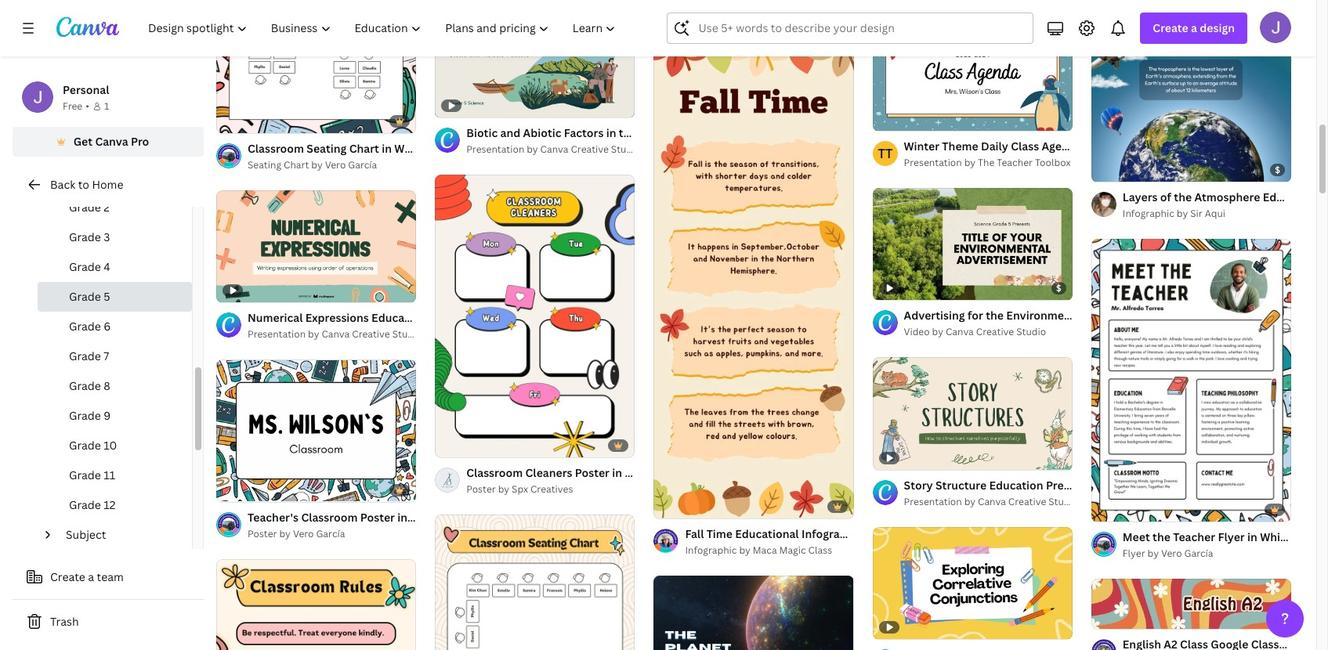 Task type: vqa. For each thing, say whether or not it's contained in the screenshot.
leftmost the can
no



Task type: describe. For each thing, give the bounding box(es) containing it.
grade 8
[[69, 379, 110, 394]]

pink
[[451, 141, 474, 156]]

meet
[[1123, 530, 1151, 545]]

0 horizontal spatial class
[[809, 544, 833, 557]]

grade 11 link
[[38, 461, 192, 491]]

$ for video by canva creative studio
[[1057, 282, 1062, 294]]

create a team
[[50, 570, 124, 585]]

presentation for rightmost presentation by canva creative studio link
[[904, 495, 962, 509]]

presentation inside 'winter theme daily class agenda in colorful modern style presentation by the teacher toolbox'
[[904, 156, 962, 169]]

create a team button
[[13, 562, 204, 593]]

winter theme daily class agenda in colorful modern style image
[[873, 18, 1073, 131]]

10
[[104, 438, 117, 453]]

get
[[73, 134, 93, 149]]

team
[[97, 570, 124, 585]]

grade 11
[[69, 468, 115, 483]]

creatives
[[531, 483, 573, 496]]

vero inside meet the teacher flyer in white red an flyer by vero garcía
[[1162, 547, 1183, 561]]

grade for grade 10
[[69, 438, 101, 453]]

by inside meet the teacher flyer in white red an flyer by vero garcía
[[1148, 547, 1159, 561]]

back to home link
[[13, 169, 204, 201]]

infographic by maca magic class link
[[685, 543, 854, 559]]

agenda
[[1042, 139, 1082, 153]]

grade 12 link
[[38, 491, 192, 521]]

red
[[1294, 530, 1315, 545]]

2 horizontal spatial presentation by canva creative studio link
[[904, 494, 1079, 510]]

back to home
[[50, 177, 123, 192]]

style for winter theme daily class agenda in colorful modern style
[[1188, 139, 1216, 153]]

white inside meet the teacher flyer in white red an flyer by vero garcía
[[1261, 530, 1292, 545]]

1 vertical spatial seating
[[248, 158, 281, 172]]

trash
[[50, 615, 79, 629]]

to
[[78, 177, 89, 192]]

retro
[[672, 466, 701, 480]]

creative for rightmost presentation by canva creative studio link
[[1009, 495, 1047, 509]]

6
[[104, 319, 111, 334]]

infographic for infographic by maca magic class
[[685, 544, 737, 557]]

and
[[428, 141, 449, 156]]

presentation for the left presentation by canva creative studio link
[[248, 328, 306, 341]]

colorful inside classroom cleaners poster in colorful retro style poster by spx creatives
[[625, 466, 669, 480]]

canva for video by canva creative studio link
[[946, 326, 974, 339]]

grade 6 link
[[38, 312, 192, 342]]

canva for middle presentation by canva creative studio link
[[541, 143, 569, 156]]

•
[[86, 100, 89, 113]]

a for design
[[1192, 20, 1198, 35]]

classroom for classroom seating chart in white and pink doodle style
[[248, 141, 304, 156]]

flyer by vero garcía link
[[1123, 546, 1292, 562]]

cleaners
[[526, 466, 573, 480]]

12 inside 1 of 12 link
[[901, 112, 911, 124]]

2 vertical spatial poster
[[248, 527, 277, 541]]

creative for video by canva creative studio link
[[977, 326, 1015, 339]]

classroom seating chart in cream and yellow retro style image
[[435, 515, 635, 651]]

style for classroom seating chart in white and pink doodle style
[[518, 141, 546, 156]]

presentation by the teacher toolbox link
[[904, 155, 1073, 171]]

grade 9
[[69, 408, 111, 423]]

winter
[[904, 139, 940, 153]]

tt link
[[873, 141, 898, 166]]

design
[[1200, 20, 1235, 35]]

0 horizontal spatial presentation by canva creative studio link
[[248, 327, 422, 343]]

fall time educational infographic in orange colors in a simple style image
[[654, 19, 854, 519]]

grade 10 link
[[38, 431, 192, 461]]

grade 12
[[69, 498, 116, 513]]

1 horizontal spatial poster
[[467, 483, 496, 496]]

colorful inside 'winter theme daily class agenda in colorful modern style presentation by the teacher toolbox'
[[1098, 139, 1141, 153]]

doodle
[[477, 141, 516, 156]]

get canva pro button
[[13, 127, 204, 157]]

grade 3 link
[[38, 223, 192, 252]]

create a design button
[[1141, 13, 1248, 44]]

teacher's classroom poster in white blue and green doodle style image
[[216, 360, 416, 502]]

grade 8 link
[[38, 372, 192, 401]]

aqui
[[1205, 207, 1226, 220]]

12 inside "grade 12" link
[[104, 498, 116, 513]]

presentation for middle presentation by canva creative studio link
[[467, 143, 525, 156]]

video by canva creative studio link
[[904, 325, 1073, 340]]

teacher inside 'winter theme daily class agenda in colorful modern style presentation by the teacher toolbox'
[[997, 156, 1033, 169]]

personal
[[63, 82, 109, 97]]

in inside classroom seating chart in white and pink doodle style seating chart by vero garcía
[[382, 141, 392, 156]]

canva for the left presentation by canva creative studio link
[[322, 328, 350, 341]]

garcía inside classroom seating chart in white and pink doodle style seating chart by vero garcía
[[348, 158, 377, 172]]

classroom seating chart in white and pink doodle style image
[[216, 0, 416, 133]]

1 horizontal spatial seating
[[307, 141, 347, 156]]

1 for 1
[[104, 100, 109, 113]]

1 of 12
[[884, 112, 911, 124]]

poster by spx creatives link
[[467, 482, 635, 498]]

in inside meet the teacher flyer in white red an flyer by vero garcía
[[1248, 530, 1258, 545]]

subject
[[66, 528, 106, 542]]

create a design
[[1153, 20, 1235, 35]]

grade for grade 5
[[69, 289, 101, 304]]

Search search field
[[699, 13, 1024, 43]]

english a2 class google classroom header in colorful retro style image
[[1092, 579, 1292, 629]]

winter theme daily class agenda in colorful modern style link
[[904, 138, 1216, 155]]

winter theme daily class agenda in colorful modern style presentation by the teacher toolbox
[[904, 139, 1216, 169]]

magic
[[780, 544, 806, 557]]

by inside 'winter theme daily class agenda in colorful modern style presentation by the teacher toolbox'
[[965, 156, 976, 169]]

back
[[50, 177, 75, 192]]

video
[[904, 326, 930, 339]]

meet the teacher flyer in white red an link
[[1123, 529, 1329, 546]]

2
[[104, 200, 110, 215]]

create for create a team
[[50, 570, 85, 585]]

1 for 1 of 12
[[884, 112, 888, 124]]

maca
[[753, 544, 777, 557]]

grade 5
[[69, 289, 110, 304]]

the
[[1153, 530, 1171, 545]]

spx
[[512, 483, 528, 496]]

7
[[104, 349, 109, 364]]

1 vertical spatial flyer
[[1123, 547, 1146, 561]]

daily
[[981, 139, 1009, 153]]

$ for infographic by sir aqui
[[1276, 164, 1281, 176]]

1 vertical spatial chart
[[284, 158, 309, 172]]



Task type: locate. For each thing, give the bounding box(es) containing it.
class inside 'winter theme daily class agenda in colorful modern style presentation by the teacher toolbox'
[[1011, 139, 1040, 153]]

1 horizontal spatial classroom
[[467, 466, 523, 480]]

0 vertical spatial a
[[1192, 20, 1198, 35]]

in inside classroom cleaners poster in colorful retro style poster by spx creatives
[[612, 466, 623, 480]]

grade left 2
[[69, 200, 101, 215]]

1 of 12 link
[[873, 18, 1073, 131]]

subject button
[[60, 521, 183, 550]]

2 horizontal spatial presentation by canva creative studio
[[904, 495, 1079, 509]]

grade for grade 2
[[69, 200, 101, 215]]

1 vertical spatial presentation by canva creative studio link
[[248, 327, 422, 343]]

creative for middle presentation by canva creative studio link
[[571, 143, 609, 156]]

colorful left retro
[[625, 466, 669, 480]]

style inside 'winter theme daily class agenda in colorful modern style presentation by the teacher toolbox'
[[1188, 139, 1216, 153]]

video by canva creative studio
[[904, 326, 1047, 339]]

a left design
[[1192, 20, 1198, 35]]

garcía up classroom rules poster in yellow blue and pink retro style image
[[316, 527, 345, 541]]

1 vertical spatial teacher
[[1174, 530, 1216, 545]]

0 vertical spatial flyer
[[1219, 530, 1245, 545]]

1 horizontal spatial presentation by canva creative studio
[[467, 143, 641, 156]]

0 vertical spatial classroom
[[248, 141, 304, 156]]

in right the "agenda"
[[1085, 139, 1095, 153]]

grade for grade 12
[[69, 498, 101, 513]]

0 horizontal spatial infographic
[[685, 544, 737, 557]]

the teacher toolbox element
[[873, 141, 898, 166]]

0 vertical spatial $
[[1276, 164, 1281, 176]]

0 vertical spatial vero
[[325, 158, 346, 172]]

11
[[104, 468, 115, 483]]

grade 9 link
[[38, 401, 192, 431]]

12 down 11
[[104, 498, 116, 513]]

3 grade from the top
[[69, 259, 101, 274]]

presentation by canva creative studio
[[467, 143, 641, 156], [248, 328, 422, 341], [904, 495, 1079, 509]]

modern
[[1144, 139, 1186, 153]]

create for create a design
[[1153, 20, 1189, 35]]

infographic left sir
[[1123, 207, 1175, 220]]

1 horizontal spatial class
[[1011, 139, 1040, 153]]

classroom cleaners poster in colorful retro style poster by spx creatives
[[467, 466, 731, 496]]

grade left 7
[[69, 349, 101, 364]]

classroom inside classroom cleaners poster in colorful retro style poster by spx creatives
[[467, 466, 523, 480]]

white left red
[[1261, 530, 1292, 545]]

grade 4
[[69, 259, 110, 274]]

grade for grade 6
[[69, 319, 101, 334]]

flyer down meet on the right
[[1123, 547, 1146, 561]]

1 inside 1 of 12 link
[[884, 112, 888, 124]]

1 horizontal spatial 1
[[884, 112, 888, 124]]

1 horizontal spatial 12
[[901, 112, 911, 124]]

colorful
[[1098, 139, 1141, 153], [625, 466, 669, 480]]

flyer
[[1219, 530, 1245, 545], [1123, 547, 1146, 561]]

style right 'modern'
[[1188, 139, 1216, 153]]

infographic left maca
[[685, 544, 737, 557]]

0 horizontal spatial garcía
[[316, 527, 345, 541]]

grade left 5
[[69, 289, 101, 304]]

6 grade from the top
[[69, 349, 101, 364]]

vero down "the"
[[1162, 547, 1183, 561]]

0 horizontal spatial $
[[1057, 282, 1062, 294]]

top level navigation element
[[138, 13, 630, 44]]

get canva pro
[[73, 134, 149, 149]]

0 vertical spatial colorful
[[1098, 139, 1141, 153]]

0 vertical spatial white
[[395, 141, 426, 156]]

8
[[104, 379, 110, 394]]

white left and
[[395, 141, 426, 156]]

classroom rules poster in yellow blue and pink retro style image
[[216, 560, 416, 651]]

0 vertical spatial poster
[[575, 466, 610, 480]]

white inside classroom seating chart in white and pink doodle style seating chart by vero garcía
[[395, 141, 426, 156]]

0 horizontal spatial poster
[[248, 527, 277, 541]]

seating chart by vero garcía link
[[248, 157, 416, 173]]

style inside classroom cleaners poster in colorful retro style poster by spx creatives
[[704, 466, 731, 480]]

3
[[104, 230, 110, 245]]

meet the teacher flyer in white red and green doodle style image
[[1092, 239, 1292, 522]]

None search field
[[667, 13, 1034, 44]]

1 vertical spatial classroom
[[467, 466, 523, 480]]

1 horizontal spatial chart
[[349, 141, 379, 156]]

teacher down daily
[[997, 156, 1033, 169]]

style right retro
[[704, 466, 731, 480]]

0 vertical spatial garcía
[[348, 158, 377, 172]]

classroom up seating chart by vero garcía "link"
[[248, 141, 304, 156]]

studio for the left presentation by canva creative studio link
[[392, 328, 422, 341]]

grade up subject
[[69, 498, 101, 513]]

classroom up spx
[[467, 466, 523, 480]]

1 left of
[[884, 112, 888, 124]]

grade 7 link
[[38, 342, 192, 372]]

grade left 10
[[69, 438, 101, 453]]

garcía inside poster by vero garcía link
[[316, 527, 345, 541]]

a inside button
[[88, 570, 94, 585]]

classroom seating chart in white and pink doodle style seating chart by vero garcía
[[248, 141, 546, 172]]

2 horizontal spatial poster
[[575, 466, 610, 480]]

studio
[[611, 143, 641, 156], [1017, 326, 1047, 339], [392, 328, 422, 341], [1049, 495, 1079, 509]]

0 vertical spatial class
[[1011, 139, 1040, 153]]

infographic by sir aqui link
[[1123, 206, 1292, 222]]

grade left 4
[[69, 259, 101, 274]]

grade 3
[[69, 230, 110, 245]]

toolbox
[[1035, 156, 1071, 169]]

style inside classroom seating chart in white and pink doodle style seating chart by vero garcía
[[518, 141, 546, 156]]

2 horizontal spatial vero
[[1162, 547, 1183, 561]]

1 horizontal spatial $
[[1276, 164, 1281, 176]]

2 horizontal spatial style
[[1188, 139, 1216, 153]]

1 horizontal spatial white
[[1261, 530, 1292, 545]]

classroom
[[248, 141, 304, 156], [467, 466, 523, 480]]

a inside dropdown button
[[1192, 20, 1198, 35]]

0 vertical spatial infographic
[[1123, 207, 1175, 220]]

class right daily
[[1011, 139, 1040, 153]]

0 vertical spatial teacher
[[997, 156, 1033, 169]]

garcía down meet the teacher flyer in white red an "link"
[[1185, 547, 1214, 561]]

grade inside 'link'
[[69, 379, 101, 394]]

5
[[104, 289, 110, 304]]

the
[[978, 156, 995, 169]]

in up the flyer by vero garcía link
[[1248, 530, 1258, 545]]

free
[[63, 100, 83, 113]]

a left team
[[88, 570, 94, 585]]

0 horizontal spatial style
[[518, 141, 546, 156]]

canva
[[95, 134, 128, 149], [541, 143, 569, 156], [946, 326, 974, 339], [322, 328, 350, 341], [978, 495, 1006, 509]]

1 vertical spatial colorful
[[625, 466, 669, 480]]

create left design
[[1153, 20, 1189, 35]]

grade for grade 9
[[69, 408, 101, 423]]

by
[[527, 143, 538, 156], [965, 156, 976, 169], [311, 158, 323, 172], [1177, 207, 1189, 220], [933, 326, 944, 339], [308, 328, 319, 341], [498, 483, 510, 496], [965, 495, 976, 509], [279, 527, 291, 541], [740, 544, 751, 557], [1148, 547, 1159, 561]]

create inside dropdown button
[[1153, 20, 1189, 35]]

1 vertical spatial create
[[50, 570, 85, 585]]

$
[[1276, 164, 1281, 176], [1057, 282, 1062, 294]]

1 vertical spatial garcía
[[316, 527, 345, 541]]

classroom for classroom cleaners poster in colorful retro style
[[467, 466, 523, 480]]

0 vertical spatial create
[[1153, 20, 1189, 35]]

grade 6
[[69, 319, 111, 334]]

garcía inside meet the teacher flyer in white red an flyer by vero garcía
[[1185, 547, 1214, 561]]

grade left 9
[[69, 408, 101, 423]]

studio for rightmost presentation by canva creative studio link
[[1049, 495, 1079, 509]]

0 vertical spatial chart
[[349, 141, 379, 156]]

1 horizontal spatial a
[[1192, 20, 1198, 35]]

creative for the left presentation by canva creative studio link
[[352, 328, 390, 341]]

the teacher toolbox image
[[873, 141, 898, 166]]

grade 7
[[69, 349, 109, 364]]

infographic by sir aqui
[[1123, 207, 1226, 220]]

infographic by maca magic class
[[685, 544, 833, 557]]

5 grade from the top
[[69, 319, 101, 334]]

style right doodle
[[518, 141, 546, 156]]

by inside classroom cleaners poster in colorful retro style poster by spx creatives
[[498, 483, 510, 496]]

1 vertical spatial a
[[88, 570, 94, 585]]

teacher inside meet the teacher flyer in white red an flyer by vero garcía
[[1174, 530, 1216, 545]]

grade 2 link
[[38, 193, 192, 223]]

9
[[104, 408, 111, 423]]

0 horizontal spatial 1
[[104, 100, 109, 113]]

grade 10
[[69, 438, 117, 453]]

classroom seating chart in white and pink doodle style link
[[248, 140, 546, 157]]

grade for grade 11
[[69, 468, 101, 483]]

1 vertical spatial class
[[809, 544, 833, 557]]

2 vertical spatial presentation by canva creative studio
[[904, 495, 1079, 509]]

4 grade from the top
[[69, 289, 101, 304]]

0 horizontal spatial seating
[[248, 158, 281, 172]]

presentation
[[467, 143, 525, 156], [904, 156, 962, 169], [248, 328, 306, 341], [904, 495, 962, 509]]

free •
[[63, 100, 89, 113]]

0 vertical spatial 12
[[901, 112, 911, 124]]

grade left 11
[[69, 468, 101, 483]]

1 horizontal spatial teacher
[[1174, 530, 1216, 545]]

pro
[[131, 134, 149, 149]]

sir
[[1191, 207, 1203, 220]]

2 vertical spatial presentation by canva creative studio link
[[904, 494, 1079, 510]]

jacob simon image
[[1261, 12, 1292, 43]]

1 horizontal spatial garcía
[[348, 158, 377, 172]]

poster
[[575, 466, 610, 480], [467, 483, 496, 496], [248, 527, 277, 541]]

0 vertical spatial presentation by canva creative studio link
[[467, 142, 641, 157]]

grade inside 'link'
[[69, 438, 101, 453]]

flyer up the flyer by vero garcía link
[[1219, 530, 1245, 545]]

class right the magic
[[809, 544, 833, 557]]

theme
[[943, 139, 979, 153]]

in
[[1085, 139, 1095, 153], [382, 141, 392, 156], [612, 466, 623, 480], [1248, 530, 1258, 545]]

10 grade from the top
[[69, 468, 101, 483]]

2 vertical spatial vero
[[1162, 547, 1183, 561]]

2 horizontal spatial garcía
[[1185, 547, 1214, 561]]

1 horizontal spatial create
[[1153, 20, 1189, 35]]

1 horizontal spatial infographic
[[1123, 207, 1175, 220]]

7 grade from the top
[[69, 379, 101, 394]]

classroom cleaners poster in colorful retro style image
[[435, 175, 635, 458]]

infographic for infographic by sir aqui
[[1123, 207, 1175, 220]]

by inside classroom seating chart in white and pink doodle style seating chart by vero garcía
[[311, 158, 323, 172]]

0 horizontal spatial create
[[50, 570, 85, 585]]

poster by vero garcía link
[[248, 526, 416, 542]]

1 horizontal spatial vero
[[325, 158, 346, 172]]

vero up classroom rules poster in yellow blue and pink retro style image
[[293, 527, 314, 541]]

grade left 6
[[69, 319, 101, 334]]

1 horizontal spatial presentation by canva creative studio link
[[467, 142, 641, 157]]

0 horizontal spatial colorful
[[625, 466, 669, 480]]

a for team
[[88, 570, 94, 585]]

canva for rightmost presentation by canva creative studio link
[[978, 495, 1006, 509]]

classroom cleaners poster in colorful retro style link
[[467, 465, 731, 482]]

0 horizontal spatial vero
[[293, 527, 314, 541]]

of
[[891, 112, 899, 124]]

infographic
[[1123, 207, 1175, 220], [685, 544, 737, 557]]

class
[[1011, 139, 1040, 153], [809, 544, 833, 557]]

12 right of
[[901, 112, 911, 124]]

meet the teacher flyer in white red an flyer by vero garcía
[[1123, 530, 1329, 561]]

create inside button
[[50, 570, 85, 585]]

1 right •
[[104, 100, 109, 113]]

2 grade from the top
[[69, 230, 101, 245]]

garcía
[[348, 158, 377, 172], [316, 527, 345, 541], [1185, 547, 1214, 561]]

home
[[92, 177, 123, 192]]

create left team
[[50, 570, 85, 585]]

seating
[[307, 141, 347, 156], [248, 158, 281, 172]]

colorful left 'modern'
[[1098, 139, 1141, 153]]

canva inside button
[[95, 134, 128, 149]]

teacher
[[997, 156, 1033, 169], [1174, 530, 1216, 545]]

1 vertical spatial white
[[1261, 530, 1292, 545]]

grade for grade 8
[[69, 379, 101, 394]]

0 vertical spatial presentation by canva creative studio
[[467, 143, 641, 156]]

0 horizontal spatial 12
[[104, 498, 116, 513]]

0 horizontal spatial classroom
[[248, 141, 304, 156]]

in inside 'winter theme daily class agenda in colorful modern style presentation by the teacher toolbox'
[[1085, 139, 1095, 153]]

grade left 3
[[69, 230, 101, 245]]

classroom inside classroom seating chart in white and pink doodle style seating chart by vero garcía
[[248, 141, 304, 156]]

in left and
[[382, 141, 392, 156]]

an
[[1318, 530, 1329, 545]]

0 horizontal spatial chart
[[284, 158, 309, 172]]

1 horizontal spatial flyer
[[1219, 530, 1245, 545]]

1 horizontal spatial colorful
[[1098, 139, 1141, 153]]

poster by vero garcía
[[248, 527, 345, 541]]

grade for grade 7
[[69, 349, 101, 364]]

0 horizontal spatial white
[[395, 141, 426, 156]]

9 grade from the top
[[69, 438, 101, 453]]

garcía down classroom seating chart in white and pink doodle style link
[[348, 158, 377, 172]]

1 grade from the top
[[69, 200, 101, 215]]

trash link
[[13, 607, 204, 638]]

layers of the atmosphere education infographic in blue realistic style image
[[1092, 0, 1292, 182]]

0 horizontal spatial presentation by canva creative studio
[[248, 328, 422, 341]]

8 grade from the top
[[69, 408, 101, 423]]

1 vertical spatial 12
[[104, 498, 116, 513]]

grade for grade 3
[[69, 230, 101, 245]]

grade left 8
[[69, 379, 101, 394]]

0 horizontal spatial flyer
[[1123, 547, 1146, 561]]

0 horizontal spatial a
[[88, 570, 94, 585]]

1 vertical spatial poster
[[467, 483, 496, 496]]

1 horizontal spatial style
[[704, 466, 731, 480]]

chart
[[349, 141, 379, 156], [284, 158, 309, 172]]

11 grade from the top
[[69, 498, 101, 513]]

4
[[104, 259, 110, 274]]

creative
[[571, 143, 609, 156], [977, 326, 1015, 339], [352, 328, 390, 341], [1009, 495, 1047, 509]]

0 vertical spatial seating
[[307, 141, 347, 156]]

studio for middle presentation by canva creative studio link
[[611, 143, 641, 156]]

teacher up the flyer by vero garcía link
[[1174, 530, 1216, 545]]

1 vertical spatial $
[[1057, 282, 1062, 294]]

grade for grade 4
[[69, 259, 101, 274]]

in right cleaners
[[612, 466, 623, 480]]

1 vertical spatial vero
[[293, 527, 314, 541]]

vero down classroom seating chart in white and pink doodle style link
[[325, 158, 346, 172]]

2 vertical spatial garcía
[[1185, 547, 1214, 561]]

studio for video by canva creative studio link
[[1017, 326, 1047, 339]]

vero
[[325, 158, 346, 172], [293, 527, 314, 541], [1162, 547, 1183, 561]]

vero inside classroom seating chart in white and pink doodle style seating chart by vero garcía
[[325, 158, 346, 172]]

0 horizontal spatial teacher
[[997, 156, 1033, 169]]

1 vertical spatial infographic
[[685, 544, 737, 557]]

grade 2
[[69, 200, 110, 215]]

1 vertical spatial presentation by canva creative studio
[[248, 328, 422, 341]]



